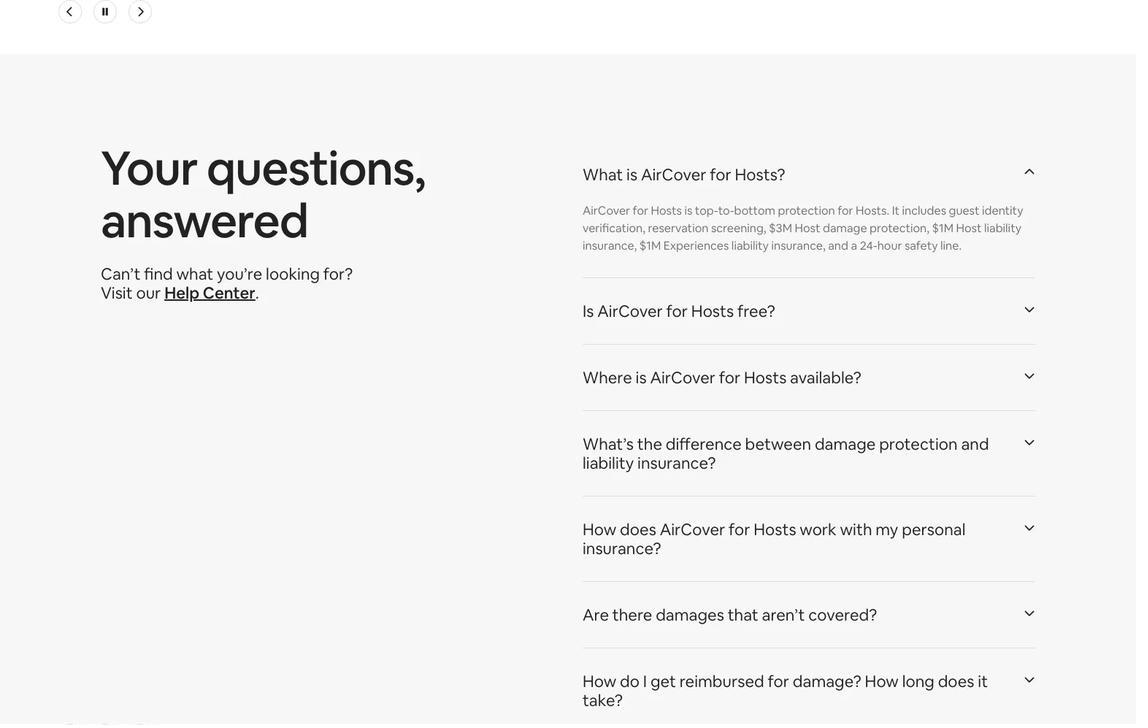 Task type: vqa. For each thing, say whether or not it's contained in the screenshot.
AirCover related to How
yes



Task type: locate. For each thing, give the bounding box(es) containing it.
1 vertical spatial and
[[961, 434, 989, 455]]

long
[[902, 671, 935, 692]]

how inside how does aircover for hosts work with my personal insurance?
[[583, 519, 617, 540]]

aircover inside how does aircover for hosts work with my personal insurance?
[[660, 519, 725, 540]]

hosts left work
[[754, 519, 796, 540]]

available?
[[790, 367, 862, 388]]

0 horizontal spatial insurance,
[[583, 238, 637, 253]]

liability down screening,
[[732, 238, 769, 253]]

0 vertical spatial $1m
[[932, 221, 954, 235]]

2 insurance, from the left
[[772, 238, 826, 253]]

insurance? right what's
[[638, 453, 716, 474]]

1 vertical spatial does
[[938, 671, 975, 692]]

safety
[[905, 238, 938, 253]]

1 vertical spatial $1m
[[640, 238, 661, 253]]

insurance? up there
[[583, 538, 661, 559]]

liability down identity
[[984, 221, 1022, 235]]

protection inside aircover for hosts is top-to-bottom protection for hosts. it includes guest identity verification, reservation screening, $3m host damage protection, $1m host liability insurance, $1m experiences liability insurance, and a 24-hour safety line.
[[778, 203, 835, 218]]

damage right the between
[[815, 434, 876, 455]]

1 vertical spatial damage
[[815, 434, 876, 455]]

what's
[[583, 434, 634, 455]]

are there damages that aren't covered?
[[583, 605, 877, 625]]

is
[[583, 301, 594, 322]]

insurance, down verification, at right top
[[583, 238, 637, 253]]

does inside how does aircover for hosts work with my personal insurance?
[[620, 519, 656, 540]]

is
[[627, 164, 638, 185], [685, 203, 693, 218], [636, 367, 647, 388]]

top-
[[695, 203, 718, 218]]

how
[[583, 519, 617, 540], [583, 671, 617, 692], [865, 671, 899, 692]]

0 vertical spatial and
[[828, 238, 849, 253]]

aren't
[[762, 605, 805, 625]]

host
[[795, 221, 820, 235], [956, 221, 982, 235]]

1 horizontal spatial host
[[956, 221, 982, 235]]

is left top-
[[685, 203, 693, 218]]

get
[[651, 671, 676, 692]]

where is aircover for hosts available?
[[583, 367, 862, 388]]

help center .
[[164, 283, 259, 303]]

for?
[[323, 264, 353, 284]]

and inside what's the difference between damage protection and liability insurance?
[[961, 434, 989, 455]]

1 host from the left
[[795, 221, 820, 235]]

aircover
[[641, 164, 707, 185], [583, 203, 630, 218], [598, 301, 663, 322], [650, 367, 716, 388], [660, 519, 725, 540]]

1 vertical spatial insurance?
[[583, 538, 661, 559]]

for
[[710, 164, 732, 185], [633, 203, 649, 218], [838, 203, 853, 218], [666, 301, 688, 322], [719, 367, 741, 388], [729, 519, 750, 540], [768, 671, 789, 692]]

1 vertical spatial protection
[[879, 434, 958, 455]]

is aircover for hosts free?
[[583, 301, 775, 322]]

1 horizontal spatial $1m
[[932, 221, 954, 235]]

identity
[[982, 203, 1024, 218]]

insurance? inside how does aircover for hosts work with my personal insurance?
[[583, 538, 661, 559]]

is right what
[[627, 164, 638, 185]]

are there damages that aren't covered? button
[[583, 588, 1036, 642]]

for inside how do i get reimbursed for damage? how long does it take?
[[768, 671, 789, 692]]

a
[[851, 238, 857, 253]]

liability left the
[[583, 453, 634, 474]]

host right $3m
[[795, 221, 820, 235]]

it
[[978, 671, 988, 692]]

protection
[[778, 203, 835, 218], [879, 434, 958, 455]]

damage
[[823, 221, 867, 235], [815, 434, 876, 455]]

2 horizontal spatial liability
[[984, 221, 1022, 235]]

1 horizontal spatial and
[[961, 434, 989, 455]]

find
[[144, 264, 173, 284]]

0 horizontal spatial protection
[[778, 203, 835, 218]]

0 horizontal spatial and
[[828, 238, 849, 253]]

free?
[[738, 301, 775, 322]]

damage inside what's the difference between damage protection and liability insurance?
[[815, 434, 876, 455]]

$3m
[[769, 221, 792, 235]]

there
[[613, 605, 652, 625]]

1 horizontal spatial does
[[938, 671, 975, 692]]

next slide image
[[134, 6, 146, 18]]

hosts left free?
[[691, 301, 734, 322]]

0 vertical spatial protection
[[778, 203, 835, 218]]

2 vertical spatial is
[[636, 367, 647, 388]]

damages
[[656, 605, 724, 625]]

0 vertical spatial insurance?
[[638, 453, 716, 474]]

insurance?
[[638, 453, 716, 474], [583, 538, 661, 559]]

aircover for how
[[660, 519, 725, 540]]

1 vertical spatial is
[[685, 203, 693, 218]]

insurance,
[[583, 238, 637, 253], [772, 238, 826, 253]]

difference
[[666, 434, 742, 455]]

liability inside what's the difference between damage protection and liability insurance?
[[583, 453, 634, 474]]

damage inside aircover for hosts is top-to-bottom protection for hosts. it includes guest identity verification, reservation screening, $3m host damage protection, $1m host liability insurance, $1m experiences liability insurance, and a 24-hour safety line.
[[823, 221, 867, 235]]

reimbursed
[[680, 671, 764, 692]]

hosts up reservation
[[651, 203, 682, 218]]

do
[[620, 671, 640, 692]]

$1m
[[932, 221, 954, 235], [640, 238, 661, 253]]

protection inside what's the difference between damage protection and liability insurance?
[[879, 434, 958, 455]]

verification,
[[583, 221, 646, 235]]

$1m up line.
[[932, 221, 954, 235]]

2 vertical spatial liability
[[583, 453, 634, 474]]

0 horizontal spatial host
[[795, 221, 820, 235]]

damage up 'a'
[[823, 221, 867, 235]]

1 insurance, from the left
[[583, 238, 637, 253]]

what
[[176, 264, 213, 284]]

that
[[728, 605, 759, 625]]

0 horizontal spatial does
[[620, 519, 656, 540]]

is right where
[[636, 367, 647, 388]]

between
[[745, 434, 811, 455]]

our
[[136, 283, 161, 303]]

hosts inside how does aircover for hosts work with my personal insurance?
[[754, 519, 796, 540]]

host down the guest
[[956, 221, 982, 235]]

help
[[164, 283, 199, 303]]

0 vertical spatial does
[[620, 519, 656, 540]]

0 vertical spatial is
[[627, 164, 638, 185]]

includes
[[902, 203, 946, 218]]

hosts.
[[856, 203, 890, 218]]

1 horizontal spatial protection
[[879, 434, 958, 455]]

the
[[637, 434, 662, 455]]

liability
[[984, 221, 1022, 235], [732, 238, 769, 253], [583, 453, 634, 474]]

does
[[620, 519, 656, 540], [938, 671, 975, 692]]

insurance, down $3m
[[772, 238, 826, 253]]

0 vertical spatial damage
[[823, 221, 867, 235]]

work
[[800, 519, 837, 540]]

$1m down reservation
[[640, 238, 661, 253]]

0 horizontal spatial liability
[[583, 453, 634, 474]]

1 horizontal spatial insurance,
[[772, 238, 826, 253]]

insurance? inside what's the difference between damage protection and liability insurance?
[[638, 453, 716, 474]]

hosts
[[651, 203, 682, 218], [691, 301, 734, 322], [744, 367, 787, 388], [754, 519, 796, 540]]

1 horizontal spatial liability
[[732, 238, 769, 253]]

and
[[828, 238, 849, 253], [961, 434, 989, 455]]



Task type: describe. For each thing, give the bounding box(es) containing it.
can't find what you're looking for? visit our
[[101, 264, 353, 303]]

and inside aircover for hosts is top-to-bottom protection for hosts. it includes guest identity verification, reservation screening, $3m host damage protection, $1m host liability insurance, $1m experiences liability insurance, and a 24-hour safety line.
[[828, 238, 849, 253]]

what's the difference between damage protection and liability insurance?
[[583, 434, 989, 474]]

how do i get reimbursed for damage? how long does it take? button
[[583, 655, 1036, 725]]

24-
[[860, 238, 878, 253]]

reservation
[[648, 221, 709, 235]]

.
[[255, 283, 259, 303]]

bottom
[[734, 203, 776, 218]]

how for how does aircover for hosts work with my personal insurance?
[[583, 519, 617, 540]]

what is aircover for hosts?
[[583, 164, 785, 185]]

what
[[583, 164, 623, 185]]

0 horizontal spatial $1m
[[640, 238, 661, 253]]

with
[[840, 519, 872, 540]]

are
[[583, 605, 609, 625]]

how do i get reimbursed for damage? how long does it take?
[[583, 671, 988, 711]]

what is aircover for hosts? button
[[583, 148, 1036, 202]]

does inside how do i get reimbursed for damage? how long does it take?
[[938, 671, 975, 692]]

my
[[876, 519, 899, 540]]

center
[[203, 283, 255, 303]]

can't
[[101, 264, 141, 284]]

aircover for hosts is top-to-bottom protection for hosts. it includes guest identity verification, reservation screening, $3m host damage protection, $1m host liability insurance, $1m experiences liability insurance, and a 24-hour safety line.
[[583, 203, 1024, 253]]

answered
[[101, 190, 308, 251]]

how for how do i get reimbursed for damage? how long does it take?
[[583, 671, 617, 692]]

1 vertical spatial liability
[[732, 238, 769, 253]]

aircover inside aircover for hosts is top-to-bottom protection for hosts. it includes guest identity verification, reservation screening, $3m host damage protection, $1m host liability insurance, $1m experiences liability insurance, and a 24-hour safety line.
[[583, 203, 630, 218]]

how does aircover for hosts work with my personal insurance?
[[583, 519, 966, 559]]

your
[[101, 138, 198, 199]]

line.
[[941, 238, 962, 253]]

your questions, answered
[[101, 138, 425, 251]]

help center link
[[164, 283, 255, 303]]

screening,
[[711, 221, 767, 235]]

personal
[[902, 519, 966, 540]]

protection,
[[870, 221, 930, 235]]

take?
[[583, 690, 623, 711]]

is inside aircover for hosts is top-to-bottom protection for hosts. it includes guest identity verification, reservation screening, $3m host damage protection, $1m host liability insurance, $1m experiences liability insurance, and a 24-hour safety line.
[[685, 203, 693, 218]]

previous slide image
[[64, 6, 76, 18]]

0 vertical spatial liability
[[984, 221, 1022, 235]]

what's the difference between damage protection and liability insurance? button
[[583, 417, 1036, 490]]

2 host from the left
[[956, 221, 982, 235]]

visit
[[101, 283, 133, 303]]

is for where
[[636, 367, 647, 388]]

questions,
[[207, 138, 425, 199]]

aircover for what
[[641, 164, 707, 185]]

is aircover for hosts free? button
[[583, 284, 1036, 338]]

hosts inside aircover for hosts is top-to-bottom protection for hosts. it includes guest identity verification, reservation screening, $3m host damage protection, $1m host liability insurance, $1m experiences liability insurance, and a 24-hour safety line.
[[651, 203, 682, 218]]

covered?
[[809, 605, 877, 625]]

is for what
[[627, 164, 638, 185]]

it
[[892, 203, 900, 218]]

damage?
[[793, 671, 862, 692]]

how does aircover for hosts work with my personal insurance? button
[[583, 503, 1036, 576]]

aircover for where
[[650, 367, 716, 388]]

hosts left available?
[[744, 367, 787, 388]]

you're
[[217, 264, 262, 284]]

where is aircover for hosts available? button
[[583, 351, 1036, 405]]

where
[[583, 367, 632, 388]]

hour
[[878, 238, 902, 253]]

guest
[[949, 203, 980, 218]]

experiences
[[664, 238, 729, 253]]

hosts?
[[735, 164, 785, 185]]

looking
[[266, 264, 320, 284]]

i
[[643, 671, 647, 692]]

to-
[[718, 203, 734, 218]]

for inside how does aircover for hosts work with my personal insurance?
[[729, 519, 750, 540]]



